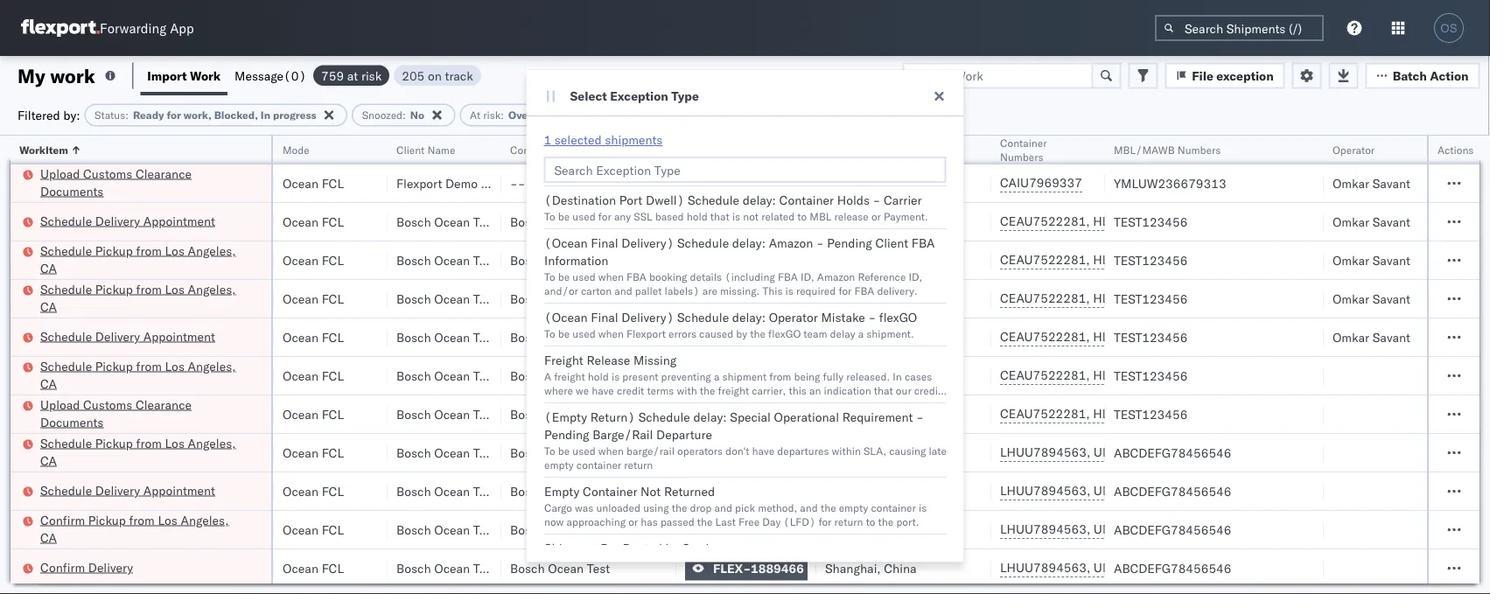 Task type: locate. For each thing, give the bounding box(es) containing it.
port
[[876, 143, 896, 156], [619, 192, 642, 208]]

4 used from the top
[[572, 444, 595, 457]]

work,
[[184, 108, 211, 122]]

empty inside (empty return) schedule delay: special operational requirement - pending barge/rail departure to be used when barge/rail operators don't have departures within sla, causing late empty container return
[[544, 458, 573, 471]]

angeles, for second schedule pickup from los angeles, ca link from the bottom
[[188, 358, 236, 374]]

: right at
[[501, 108, 504, 122]]

2 vertical spatial appointment
[[143, 483, 215, 498]]

barge/rail
[[626, 444, 674, 457]]

and left pallet
[[614, 284, 632, 297]]

risk right at
[[483, 108, 501, 122]]

schedule delivery appointment for 3rd schedule delivery appointment link from the bottom of the page
[[40, 213, 215, 228]]

4 omkar from the top
[[1333, 291, 1369, 306]]

7 fcl from the top
[[322, 406, 344, 422]]

1 schedule delivery appointment from the top
[[40, 213, 215, 228]]

os
[[1440, 21, 1457, 35]]

5 ceau7522281, hlxu6269489, hlxu8034992 from the top
[[1000, 367, 1271, 383]]

1 be from the top
[[558, 210, 569, 223]]

mst,
[[89, 406, 119, 422], [89, 445, 119, 460], [89, 483, 119, 499], [81, 522, 111, 537], [82, 560, 111, 576]]

client name
[[396, 143, 455, 156]]

work
[[50, 63, 95, 87]]

when inside (empty return) schedule delay: special operational requirement - pending barge/rail departure to be used when barge/rail operators don't have departures within sla, causing late empty container return
[[598, 444, 623, 457]]

2 customs from the top
[[83, 397, 132, 412]]

final for be
[[590, 310, 618, 325]]

:
[[125, 108, 129, 122], [403, 108, 406, 122], [501, 108, 504, 122]]

nov
[[123, 214, 146, 229], [123, 252, 146, 268], [123, 291, 146, 306], [123, 329, 146, 345], [123, 368, 146, 383], [122, 406, 145, 422]]

1 confirm from the top
[[40, 512, 85, 528]]

shanghai, china
[[825, 175, 917, 191], [825, 445, 917, 460], [825, 483, 917, 499], [825, 522, 917, 537], [825, 560, 917, 576]]

container
[[576, 458, 621, 471], [871, 501, 915, 514]]

flex- down "caused"
[[713, 368, 751, 383]]

filtered by:
[[17, 107, 80, 122]]

1 vertical spatial return
[[834, 515, 863, 528]]

0 vertical spatial consignee
[[510, 143, 560, 156]]

0 vertical spatial final
[[590, 235, 618, 251]]

track
[[445, 68, 473, 83]]

2 savant from the top
[[1373, 214, 1410, 229]]

1 vertical spatial schedule delivery appointment
[[40, 329, 215, 344]]

0 horizontal spatial departure
[[656, 427, 712, 442]]

to inside (destination port dwell) schedule delay: container holds - carrier to be used for any ssl based hold that is not related to mbl release or payment.
[[797, 210, 806, 223]]

confirm inside the "confirm pickup from los angeles, ca"
[[40, 512, 85, 528]]

and up (lfd) on the bottom right of page
[[800, 501, 817, 514]]

status : ready for work, blocked, in progress
[[95, 108, 316, 122]]

shenzhen, china down reference at the right top
[[825, 291, 919, 306]]

2 horizontal spatial :
[[501, 108, 504, 122]]

1 vertical spatial clearance
[[136, 397, 192, 412]]

0 horizontal spatial container
[[582, 484, 637, 499]]

2 lhuu7894563, uetu5238478 from the top
[[1000, 483, 1179, 498]]

5 hlxu6269489, from the top
[[1093, 367, 1183, 383]]

port inside (destination port dwell) schedule delay: container holds - carrier to be used for any ssl based hold that is not related to mbl release or payment.
[[619, 192, 642, 208]]

shanghai, china down sla,
[[825, 483, 917, 499]]

1 vertical spatial operator
[[768, 310, 817, 325]]

0 vertical spatial documents
[[40, 183, 104, 199]]

flex- up (ocean final delivery) schedule delay: operator mistake - flexgo to be used when flexport errors caused by the flexgo team delay a shipment.
[[713, 291, 751, 306]]

for up mistake
[[838, 284, 851, 297]]

numbers inside the container numbers
[[1000, 150, 1043, 163]]

0 horizontal spatial client
[[396, 143, 425, 156]]

be inside (ocean final delivery) schedule delay: operator mistake - flexgo to be used when flexport errors caused by the flexgo team delay a shipment.
[[558, 327, 569, 340]]

5 fcl from the top
[[322, 329, 344, 345]]

flex-1889466
[[713, 445, 804, 460], [713, 483, 804, 499], [713, 522, 804, 537], [713, 560, 804, 576]]

2 used from the top
[[572, 270, 595, 283]]

to inside (ocean final delivery) schedule delay: operator mistake - flexgo to be used when flexport errors caused by the flexgo team delay a shipment.
[[544, 327, 555, 340]]

2 horizontal spatial and
[[800, 501, 817, 514]]

delivery up 5:00 pm mst, dec 23, 2022
[[95, 483, 140, 498]]

0 horizontal spatial carrier
[[681, 541, 719, 556]]

confirm pickup from los angeles, ca button
[[40, 511, 248, 548]]

9 flex- from the top
[[713, 483, 751, 499]]

flex- up (including
[[713, 252, 751, 268]]

- inside (empty return) schedule delay: special operational requirement - pending barge/rail departure to be used when barge/rail operators don't have departures within sla, causing late empty container return
[[916, 409, 923, 425]]

used inside (ocean final delivery) schedule delay: amazon - pending client fba information to be used when fba booking details (including fba id, amazon reference id, and/or carton and pallet labels) are missing. this is required for fba delivery.
[[572, 270, 595, 283]]

to right reset
[[797, 67, 809, 83]]

customs left 9,
[[83, 397, 132, 412]]

2 confirm from the top
[[40, 560, 85, 575]]

flex-1660288
[[713, 175, 804, 191]]

2 vertical spatial schedule delivery appointment link
[[40, 482, 215, 499]]

china down causing
[[884, 522, 917, 537]]

schedule inside (destination port dwell) schedule delay: container holds - carrier to be used for any ssl based hold that is not related to mbl release or payment.
[[687, 192, 739, 208]]

1 vertical spatial when
[[598, 327, 623, 340]]

1 vertical spatial appointment
[[143, 329, 215, 344]]

2 uetu5238478 from the top
[[1094, 483, 1179, 498]]

4 flex- from the top
[[713, 291, 751, 306]]

4 shenzhen, china from the top
[[825, 329, 919, 345]]

(ocean inside (ocean final delivery) schedule delay: operator mistake - flexgo to be used when flexport errors caused by the flexgo team delay a shipment.
[[544, 310, 587, 325]]

schedule delivery appointment button down aug at the left top of page
[[40, 212, 215, 231]]

the inside (ocean final delivery) schedule delay: operator mistake - flexgo to be used when flexport errors caused by the flexgo team delay a shipment.
[[750, 327, 765, 340]]

4 shenzhen, from the top
[[825, 329, 884, 345]]

1 vertical spatial client
[[875, 235, 908, 251]]

1 schedule delivery appointment button from the top
[[40, 212, 215, 231]]

1 horizontal spatial flexgo
[[879, 310, 917, 325]]

0 vertical spatial port
[[876, 143, 896, 156]]

1 horizontal spatial departure
[[825, 143, 873, 156]]

2 shanghai, from the top
[[825, 445, 881, 460]]

fba up pallet
[[626, 270, 646, 283]]

4 hlxu8034992 from the top
[[1186, 329, 1271, 344]]

mbl/mawb
[[1114, 143, 1175, 156]]

1889466 up method,
[[751, 483, 804, 499]]

or right release
[[871, 210, 881, 223]]

resize handle column header for client name
[[480, 136, 501, 594]]

1 vertical spatial container
[[779, 192, 833, 208]]

6 shenzhen, from the top
[[825, 406, 884, 422]]

1 vertical spatial final
[[590, 310, 618, 325]]

0 vertical spatial container
[[576, 458, 621, 471]]

1 horizontal spatial container
[[779, 192, 833, 208]]

china
[[884, 175, 917, 191], [887, 214, 919, 229], [887, 252, 919, 268], [887, 291, 919, 306], [887, 329, 919, 345], [887, 368, 919, 383], [887, 406, 919, 422], [884, 445, 917, 460], [884, 483, 917, 499], [884, 522, 917, 537], [884, 560, 917, 576]]

workitem
[[19, 143, 68, 156]]

1 horizontal spatial flexport
[[626, 327, 665, 340]]

when inside (ocean final delivery) schedule delay: amazon - pending client fba information to be used when fba booking details (including fba id, amazon reference id, and/or carton and pallet labels) are missing. this is required for fba delivery.
[[598, 270, 623, 283]]

0 vertical spatial upload customs clearance documents
[[40, 166, 192, 199]]

1 vertical spatial confirm
[[40, 560, 85, 575]]

to inside (ocean final delivery) schedule delay: amazon - pending client fba information to be used when fba booking details (including fba id, amazon reference id, and/or carton and pallet labels) are missing. this is required for fba delivery.
[[544, 270, 555, 283]]

by right "caused"
[[736, 327, 747, 340]]

flex- down pick
[[713, 522, 751, 537]]

freight
[[544, 353, 583, 368]]

2 vertical spatial is
[[918, 501, 926, 514]]

3 shanghai, china from the top
[[825, 483, 917, 499]]

2 appointment from the top
[[143, 329, 215, 344]]

1846748 up this
[[751, 252, 804, 268]]

6 flex-1846748 from the top
[[713, 406, 804, 422]]

dec
[[122, 445, 145, 460], [122, 483, 145, 499], [114, 522, 136, 537], [114, 560, 137, 576]]

Search Work text field
[[902, 63, 1093, 89]]

shenzhen, up the within
[[825, 406, 884, 422]]

empty down the within
[[838, 501, 868, 514]]

0 vertical spatial schedule delivery appointment link
[[40, 212, 215, 230]]

5 flex-1846748 from the top
[[713, 368, 804, 383]]

client inside button
[[396, 143, 425, 156]]

1846748 down (including
[[751, 291, 804, 306]]

2 ca from the top
[[40, 299, 57, 314]]

3 be from the top
[[558, 327, 569, 340]]

client left name at the top left
[[396, 143, 425, 156]]

to inside "empty container not returned cargo was unloaded using the drop and pick method, and the empty container is now approaching or has passed the last free day (lfd) for return to the port."
[[865, 515, 875, 528]]

release
[[834, 210, 868, 223]]

don't
[[725, 444, 749, 457]]

appointment
[[143, 213, 215, 228], [143, 329, 215, 344], [143, 483, 215, 498]]

3 schedule pickup from los angeles, ca link from the top
[[40, 357, 248, 392]]

0 vertical spatial (ocean
[[544, 235, 587, 251]]

angeles, for first schedule pickup from los angeles, ca link from the bottom of the page
[[188, 435, 236, 451]]

0 vertical spatial to
[[797, 67, 809, 83]]

ssl
[[633, 210, 652, 223]]

fcl
[[322, 175, 344, 191], [322, 214, 344, 229], [322, 252, 344, 268], [322, 291, 344, 306], [322, 329, 344, 345], [322, 368, 344, 383], [322, 406, 344, 422], [322, 445, 344, 460], [322, 483, 344, 499], [322, 522, 344, 537], [322, 560, 344, 576]]

3 schedule delivery appointment button from the top
[[40, 482, 215, 501]]

final down any at the top of page
[[590, 235, 618, 251]]

shenzhen, china up reference at the right top
[[825, 252, 919, 268]]

(0)
[[283, 68, 306, 83]]

numbers for container numbers
[[1000, 150, 1043, 163]]

0 horizontal spatial by
[[665, 541, 678, 556]]

upload customs clearance documents for 2nd upload customs clearance documents "link" from the bottom of the page
[[40, 166, 192, 199]]

empty container not returned cargo was unloaded using the drop and pick method, and the empty container is now approaching or has passed the last free day (lfd) for return to the port.
[[544, 484, 926, 528]]

1889466 down method,
[[751, 522, 804, 537]]

delivery) inside (ocean final delivery) schedule delay: operator mistake - flexgo to be used when flexport errors caused by the flexgo team delay a shipment.
[[621, 310, 674, 325]]

container up port.
[[871, 501, 915, 514]]

0 horizontal spatial id,
[[800, 270, 814, 283]]

departure
[[825, 143, 873, 156], [656, 427, 712, 442]]

or inside "empty container not returned cargo was unloaded using the drop and pick method, and the empty container is now approaching or has passed the last free day (lfd) for return to the port."
[[628, 515, 638, 528]]

0 vertical spatial client
[[396, 143, 425, 156]]

information
[[544, 253, 608, 268]]

0 vertical spatial return
[[624, 458, 652, 471]]

(ocean for information
[[544, 235, 587, 251]]

0 horizontal spatial or
[[628, 515, 638, 528]]

for right (lfd) on the bottom right of page
[[818, 515, 831, 528]]

flex-1846748 up (including
[[713, 252, 804, 268]]

1 horizontal spatial pending
[[827, 235, 872, 251]]

special
[[730, 409, 770, 425]]

numbers up caiu7969337
[[1000, 150, 1043, 163]]

reset
[[761, 67, 794, 83]]

1 vertical spatial schedule delivery appointment button
[[40, 328, 215, 347]]

message (0)
[[235, 68, 306, 83]]

2 ceau7522281, from the top
[[1000, 252, 1090, 267]]

2 fcl from the top
[[322, 214, 344, 229]]

1 horizontal spatial is
[[785, 284, 793, 297]]

1 appointment from the top
[[143, 213, 215, 228]]

delay: inside (ocean final delivery) schedule delay: operator mistake - flexgo to be used when flexport errors caused by the flexgo team delay a shipment.
[[732, 310, 765, 325]]

6 ceau7522281, hlxu6269489, hlxu8034992 from the top
[[1000, 406, 1271, 421]]

2 vertical spatial schedule delivery appointment button
[[40, 482, 215, 501]]

shanghai, china down requirement
[[825, 445, 917, 460]]

resize handle column header for deadline
[[192, 136, 213, 594]]

final inside (ocean final delivery) schedule delay: operator mistake - flexgo to be used when flexport errors caused by the flexgo team delay a shipment.
[[590, 310, 618, 325]]

caused
[[699, 327, 733, 340]]

(ocean down and/or in the left of the page
[[544, 310, 587, 325]]

4 lhuu7894563, from the top
[[1000, 560, 1090, 575]]

6 flex- from the top
[[713, 368, 751, 383]]

pending down release
[[827, 235, 872, 251]]

1:00
[[29, 175, 55, 191]]

flex- up don't
[[713, 406, 751, 422]]

risk right at on the top left of the page
[[361, 68, 382, 83]]

1 horizontal spatial carrier
[[883, 192, 921, 208]]

12:00
[[29, 406, 63, 422]]

a
[[858, 327, 863, 340]]

missing
[[633, 353, 676, 368]]

1 vertical spatial documents
[[40, 414, 104, 430]]

used inside (ocean final delivery) schedule delay: operator mistake - flexgo to be used when flexport errors caused by the flexgo team delay a shipment.
[[572, 327, 595, 340]]

for left work,
[[167, 108, 181, 122]]

3 schedule delivery appointment from the top
[[40, 483, 215, 498]]

schedule inside (ocean final delivery) schedule delay: operator mistake - flexgo to be used when flexport errors caused by the flexgo team delay a shipment.
[[677, 310, 728, 325]]

2 12:59 from the top
[[29, 252, 63, 268]]

the
[[750, 327, 765, 340], [671, 501, 687, 514], [820, 501, 836, 514], [697, 515, 712, 528], [878, 515, 893, 528]]

amazon down related
[[768, 235, 813, 251]]

2 vertical spatial when
[[598, 444, 623, 457]]

to inside button
[[797, 67, 809, 83]]

ca for confirm pickup from los angeles, ca link
[[40, 530, 57, 545]]

0 vertical spatial when
[[598, 270, 623, 283]]

confirm for confirm delivery
[[40, 560, 85, 575]]

shanghai, china down port.
[[825, 560, 917, 576]]

(destination
[[544, 192, 616, 208]]

0 vertical spatial schedule delivery appointment
[[40, 213, 215, 228]]

flex-1660288 button
[[685, 171, 807, 196], [685, 171, 807, 196]]

delivery) down pallet
[[621, 310, 674, 325]]

schedule delivery appointment button up the 12:00 am mst, nov 9, 2022
[[40, 328, 215, 347]]

1 vertical spatial or
[[628, 515, 638, 528]]

2 documents from the top
[[40, 414, 104, 430]]

upload
[[40, 166, 80, 181], [40, 397, 80, 412]]

return
[[624, 458, 652, 471], [834, 515, 863, 528]]

id, up the delivery. at the right of page
[[908, 270, 922, 283]]

3 lhuu7894563, uetu5238478 from the top
[[1000, 521, 1179, 537]]

delay: inside (destination port dwell) schedule delay: container holds - carrier to be used for any ssl based hold that is not related to mbl release or payment.
[[742, 192, 776, 208]]

confirm pickup from los angeles, ca link
[[40, 511, 248, 546]]

4 flex-1889466 from the top
[[713, 560, 804, 576]]

pending down (empty
[[544, 427, 589, 442]]

0 horizontal spatial flexgo
[[768, 327, 800, 340]]

: left ready
[[125, 108, 129, 122]]

empty
[[544, 484, 579, 499]]

1 ca from the top
[[40, 260, 57, 276]]

4 shanghai, from the top
[[825, 522, 881, 537]]

11 fcl from the top
[[322, 560, 344, 576]]

is inside (ocean final delivery) schedule delay: amazon - pending client fba information to be used when fba booking details (including fba id, amazon reference id, and/or carton and pallet labels) are missing. this is required for fba delivery.
[[785, 284, 793, 297]]

china left late
[[884, 445, 917, 460]]

delay: up operators
[[693, 409, 726, 425]]

unloaded
[[596, 501, 640, 514]]

1 delivery) from the top
[[621, 235, 674, 251]]

0 vertical spatial confirm
[[40, 512, 85, 528]]

documents left 9,
[[40, 414, 104, 430]]

6 fcl from the top
[[322, 368, 344, 383]]

shenzhen, china up requirement
[[825, 368, 919, 383]]

1 vertical spatial 14,
[[148, 483, 167, 499]]

0 vertical spatial is
[[732, 210, 740, 223]]

1 vertical spatial upload customs clearance documents link
[[40, 396, 248, 431]]

angeles,
[[188, 243, 236, 258], [188, 281, 236, 297], [188, 358, 236, 374], [188, 435, 236, 451], [181, 512, 229, 528]]

carrier inside 'button'
[[681, 541, 719, 556]]

container up mbl
[[779, 192, 833, 208]]

delay: down missing.
[[732, 310, 765, 325]]

10 fcl from the top
[[322, 522, 344, 537]]

0 vertical spatial appointment
[[143, 213, 215, 228]]

resize handle column header for flex id
[[795, 136, 816, 594]]

5:00
[[29, 522, 55, 537]]

appointment down 19,
[[143, 213, 215, 228]]

2 lhuu7894563, from the top
[[1000, 483, 1090, 498]]

id, up required
[[800, 270, 814, 283]]

flex-1889466 down free on the bottom of page
[[713, 560, 804, 576]]

is left 'not'
[[732, 210, 740, 223]]

2 to from the top
[[544, 270, 555, 283]]

numbers
[[1177, 143, 1221, 156], [1000, 150, 1043, 163]]

0 horizontal spatial and
[[614, 284, 632, 297]]

1 horizontal spatial id,
[[908, 270, 922, 283]]

0 horizontal spatial operator
[[768, 310, 817, 325]]

when for return)
[[598, 444, 623, 457]]

2 upload customs clearance documents from the top
[[40, 397, 192, 430]]

0 horizontal spatial amazon
[[768, 235, 813, 251]]

0 vertical spatial customs
[[83, 166, 132, 181]]

schedule delivery appointment link down aug at the left top of page
[[40, 212, 215, 230]]

1 vertical spatial customs
[[83, 397, 132, 412]]

risk
[[361, 68, 382, 83], [483, 108, 501, 122]]

flex-1846748 down (including
[[713, 291, 804, 306]]

3 lhuu7894563, from the top
[[1000, 521, 1090, 537]]

schedule delivery appointment up the "confirm pickup from los angeles, ca"
[[40, 483, 215, 498]]

barge/rail
[[592, 427, 653, 442]]

shenzhen, china down mistake
[[825, 329, 919, 345]]

carrier down "passed"
[[681, 541, 719, 556]]

1 vertical spatial container
[[871, 501, 915, 514]]

fba up this
[[777, 270, 797, 283]]

delivery inside button
[[88, 560, 133, 575]]

5 test123456 from the top
[[1114, 368, 1188, 383]]

0 horizontal spatial pending
[[544, 427, 589, 442]]

4 schedule pickup from los angeles, ca link from the top
[[40, 434, 248, 469]]

1 schedule pickup from los angeles, ca from the top
[[40, 243, 236, 276]]

mst, down 5:00 pm mst, dec 23, 2022
[[82, 560, 111, 576]]

the down 'drop'
[[697, 515, 712, 528]]

2 ceau7522281, hlxu6269489, hlxu8034992 from the top
[[1000, 252, 1271, 267]]

0 vertical spatial clearance
[[136, 166, 192, 181]]

china up reference at the right top
[[887, 252, 919, 268]]

when for final
[[598, 270, 623, 283]]

the left port.
[[878, 515, 893, 528]]

approaching
[[566, 515, 625, 528]]

was
[[574, 501, 593, 514]]

23,
[[139, 522, 158, 537]]

delay: for amazon
[[732, 235, 765, 251]]

shanghai, china up holds
[[825, 175, 917, 191]]

delay: inside (ocean final delivery) schedule delay: amazon - pending client fba information to be used when fba booking details (including fba id, amazon reference id, and/or carton and pallet labels) are missing. this is required for fba delivery.
[[732, 235, 765, 251]]

0 vertical spatial carrier
[[883, 192, 921, 208]]

1 vertical spatial (ocean
[[544, 310, 587, 325]]

(lfd)
[[783, 515, 815, 528]]

0 horizontal spatial empty
[[544, 458, 573, 471]]

mst, up 5:00 pm mst, dec 23, 2022
[[89, 483, 119, 499]]

5 12:59 from the top
[[29, 368, 63, 383]]

1 horizontal spatial empty
[[838, 501, 868, 514]]

0 vertical spatial schedule delivery appointment button
[[40, 212, 215, 231]]

china up port.
[[884, 483, 917, 499]]

numbers inside mbl/mawb numbers button
[[1177, 143, 1221, 156]]

container inside (destination port dwell) schedule delay: container holds - carrier to be used for any ssl based hold that is not related to mbl release or payment.
[[779, 192, 833, 208]]

0 vertical spatial operator
[[1333, 143, 1375, 156]]

1 horizontal spatial by
[[736, 327, 747, 340]]

return right (lfd) on the bottom right of page
[[834, 515, 863, 528]]

1 vertical spatial upload customs clearance documents button
[[40, 396, 248, 433]]

1 vertical spatial is
[[785, 284, 793, 297]]

8 resize handle column header from the left
[[970, 136, 991, 594]]

3 shenzhen, china from the top
[[825, 291, 919, 306]]

2 omkar from the top
[[1333, 214, 1369, 229]]

2 vertical spatial container
[[582, 484, 637, 499]]

pending inside (ocean final delivery) schedule delay: amazon - pending client fba information to be used when fba booking details (including fba id, amazon reference id, and/or carton and pallet labels) are missing. this is required for fba delivery.
[[827, 235, 872, 251]]

shipment re-routed by carrier button
[[537, 533, 946, 591]]

6 ceau7522281, from the top
[[1000, 406, 1090, 421]]

5 shanghai, china from the top
[[825, 560, 917, 576]]

final for information
[[590, 235, 618, 251]]

10 flex- from the top
[[713, 522, 751, 537]]

delay: for container
[[742, 192, 776, 208]]

when
[[598, 270, 623, 283], [598, 327, 623, 340], [598, 444, 623, 457]]

delivery) inside (ocean final delivery) schedule delay: amazon - pending client fba information to be used when fba booking details (including fba id, amazon reference id, and/or carton and pallet labels) are missing. this is required for fba delivery.
[[621, 235, 674, 251]]

free
[[738, 515, 759, 528]]

delivery) down ssl
[[621, 235, 674, 251]]

forwarding app
[[100, 20, 194, 36]]

schedule delivery appointment button up the "confirm pickup from los angeles, ca"
[[40, 482, 215, 501]]

be inside (empty return) schedule delay: special operational requirement - pending barge/rail departure to be used when barge/rail operators don't have departures within sla, causing late empty container return
[[558, 444, 569, 457]]

5 shenzhen, from the top
[[825, 368, 884, 383]]

0 vertical spatial by
[[736, 327, 747, 340]]

method,
[[757, 501, 797, 514]]

the right "caused"
[[750, 327, 765, 340]]

return inside "empty container not returned cargo was unloaded using the drop and pick method, and the empty container is now approaching or has passed the last free day (lfd) for return to the port."
[[834, 515, 863, 528]]

dec left 24,
[[114, 560, 137, 576]]

is
[[732, 210, 740, 223], [785, 284, 793, 297], [918, 501, 926, 514]]

and
[[614, 284, 632, 297], [714, 501, 732, 514], [800, 501, 817, 514]]

schedule delivery appointment down aug at the left top of page
[[40, 213, 215, 228]]

customs down deadline button
[[83, 166, 132, 181]]

carrier inside (destination port dwell) schedule delay: container holds - carrier to be used for any ssl based hold that is not related to mbl release or payment.
[[883, 192, 921, 208]]

flex- up (destination port dwell) schedule delay: container holds - carrier to be used for any ssl based hold that is not related to mbl release or payment. on the top of the page
[[713, 175, 751, 191]]

snoozed
[[362, 108, 403, 122]]

0 vertical spatial 12:59 am mst, dec 14, 2022
[[29, 445, 200, 460]]

confirm for confirm pickup from los angeles, ca
[[40, 512, 85, 528]]

0 vertical spatial empty
[[544, 458, 573, 471]]

be down (empty
[[558, 444, 569, 457]]

3 : from the left
[[501, 108, 504, 122]]

flex- left have
[[713, 445, 751, 460]]

(ocean final delivery) schedule delay: operator mistake - flexgo to be used when flexport errors caused by the flexgo team delay a shipment.
[[544, 310, 917, 340]]

flex-1889466 down special
[[713, 445, 804, 460]]

4 omkar savant from the top
[[1333, 291, 1410, 306]]

2 vertical spatial schedule delivery appointment
[[40, 483, 215, 498]]

1 horizontal spatial or
[[871, 210, 881, 223]]

departure port button
[[816, 139, 974, 157]]

1 omkar savant from the top
[[1333, 175, 1410, 191]]

used down 'information'
[[572, 270, 595, 283]]

delivery down 5:00 pm mst, dec 23, 2022
[[88, 560, 133, 575]]

1 vertical spatial consignee
[[481, 175, 540, 191]]

3 hlxu6269489, from the top
[[1093, 290, 1183, 306]]

0 vertical spatial upload
[[40, 166, 80, 181]]

or inside (destination port dwell) schedule delay: container holds - carrier to be used for any ssl based hold that is not related to mbl release or payment.
[[871, 210, 881, 223]]

1 horizontal spatial port
[[876, 143, 896, 156]]

3 12:59 from the top
[[29, 291, 63, 306]]

4 abcdefg78456546 from the top
[[1114, 560, 1231, 576]]

2 vertical spatial to
[[865, 515, 875, 528]]

10 ocean fcl from the top
[[283, 522, 344, 537]]

1 vertical spatial to
[[797, 210, 806, 223]]

0 vertical spatial amazon
[[768, 235, 813, 251]]

12 resize handle column header from the left
[[1459, 136, 1480, 594]]

5 ocean fcl from the top
[[283, 329, 344, 345]]

1 savant from the top
[[1373, 175, 1410, 191]]

amazon
[[768, 235, 813, 251], [817, 270, 855, 283]]

10 resize handle column header from the left
[[1303, 136, 1324, 594]]

0 horizontal spatial :
[[125, 108, 129, 122]]

appointment up 23,
[[143, 483, 215, 498]]

5 1846748 from the top
[[751, 368, 804, 383]]

flex-1889466 up pick
[[713, 483, 804, 499]]

3 test123456 from the top
[[1114, 291, 1188, 306]]

205 on track
[[402, 68, 473, 83]]

holds
[[837, 192, 869, 208]]

flexgo left team
[[768, 327, 800, 340]]

3 abcdefg78456546 from the top
[[1114, 522, 1231, 537]]

port inside departure port button
[[876, 143, 896, 156]]

0 vertical spatial departure
[[825, 143, 873, 156]]

flex
[[685, 143, 705, 156]]

0 horizontal spatial return
[[624, 458, 652, 471]]

1 vertical spatial 12:59 am mst, dec 14, 2022
[[29, 483, 200, 499]]

pickup
[[95, 243, 133, 258], [95, 281, 133, 297], [95, 358, 133, 374], [95, 435, 133, 451], [88, 512, 126, 528]]

flex-1846748 down flex-1660288
[[713, 214, 804, 229]]

0 horizontal spatial port
[[619, 192, 642, 208]]

amazon up required
[[817, 270, 855, 283]]

4 ca from the top
[[40, 453, 57, 468]]

1889466 right don't
[[751, 445, 804, 460]]

1 horizontal spatial return
[[834, 515, 863, 528]]

1 shanghai, from the top
[[825, 175, 881, 191]]

requirement
[[842, 409, 913, 425]]

resize handle column header
[[192, 136, 213, 594], [250, 136, 271, 594], [253, 136, 274, 594], [367, 136, 388, 594], [480, 136, 501, 594], [655, 136, 676, 594], [795, 136, 816, 594], [970, 136, 991, 594], [1084, 136, 1105, 594], [1303, 136, 1324, 594], [1417, 136, 1438, 594], [1459, 136, 1480, 594]]

5 ca from the top
[[40, 530, 57, 545]]

flex-1889466 down pick
[[713, 522, 804, 537]]

1 id, from the left
[[800, 270, 814, 283]]

Search Exception Type text field
[[544, 157, 946, 183]]

has
[[640, 515, 657, 528]]

1 fcl from the top
[[322, 175, 344, 191]]

flex id
[[685, 143, 718, 156]]

flex-1846748 up have
[[713, 406, 804, 422]]

documents
[[40, 183, 104, 199], [40, 414, 104, 430]]

1846748 down 1660288 on the right top of the page
[[751, 214, 804, 229]]

departure up operators
[[656, 427, 712, 442]]

6 12:59 from the top
[[29, 445, 63, 460]]

- inside (ocean final delivery) schedule delay: amazon - pending client fba information to be used when fba booking details (including fba id, amazon reference id, and/or carton and pallet labels) are missing. this is required for fba delivery.
[[816, 235, 823, 251]]

1 lhuu7894563, uetu5238478 from the top
[[1000, 444, 1179, 460]]

(ocean inside (ocean final delivery) schedule delay: amazon - pending client fba information to be used when fba booking details (including fba id, amazon reference id, and/or carton and pallet labels) are missing. this is required for fba delivery.
[[544, 235, 587, 251]]

14, down 9,
[[148, 445, 167, 460]]

los inside the "confirm pickup from los angeles, ca"
[[158, 512, 177, 528]]

1 horizontal spatial container
[[871, 501, 915, 514]]

1 vertical spatial pending
[[544, 427, 589, 442]]

schedule delivery appointment link
[[40, 212, 215, 230], [40, 328, 215, 345], [40, 482, 215, 499]]

ca inside the "confirm pickup from los angeles, ca"
[[40, 530, 57, 545]]

angeles, inside the "confirm pickup from los angeles, ca"
[[181, 512, 229, 528]]

1 vertical spatial flexgo
[[768, 327, 800, 340]]

1846748 up have
[[751, 406, 804, 422]]

to
[[544, 210, 555, 223], [544, 270, 555, 283], [544, 327, 555, 340], [544, 444, 555, 457]]

flex-1846748 down this
[[713, 329, 804, 345]]

4 1889466 from the top
[[751, 560, 804, 576]]

1 vertical spatial port
[[619, 192, 642, 208]]

final inside (ocean final delivery) schedule delay: amazon - pending client fba information to be used when fba booking details (including fba id, amazon reference id, and/or carton and pallet labels) are missing. this is required for fba delivery.
[[590, 235, 618, 251]]

0 vertical spatial container
[[1000, 136, 1047, 149]]



Task type: describe. For each thing, give the bounding box(es) containing it.
workitem button
[[10, 139, 254, 157]]

client inside (ocean final delivery) schedule delay: amazon - pending client fba information to be used when fba booking details (including fba id, amazon reference id, and/or carton and pallet labels) are missing. this is required for fba delivery.
[[875, 235, 908, 251]]

1 1889466 from the top
[[751, 445, 804, 460]]

schedule inside (empty return) schedule delay: special operational requirement - pending barge/rail departure to be used when barge/rail operators don't have departures within sla, causing late empty container return
[[638, 409, 690, 425]]

resize handle column header for consignee
[[655, 136, 676, 594]]

pallet
[[635, 284, 661, 297]]

for inside "empty container not returned cargo was unloaded using the drop and pick method, and the empty container is now approaching or has passed the last free day (lfd) for return to the port."
[[818, 515, 831, 528]]

action
[[1430, 68, 1469, 83]]

port for departure
[[876, 143, 896, 156]]

1 hlxu8034992 from the top
[[1186, 213, 1271, 229]]

exception
[[1216, 68, 1274, 83]]

china down shipment.
[[887, 368, 919, 383]]

port for (destination
[[619, 192, 642, 208]]

ca for 4th schedule pickup from los angeles, ca link from the bottom of the page
[[40, 260, 57, 276]]

file
[[1192, 68, 1213, 83]]

4 12:59 from the top
[[29, 329, 63, 345]]

required
[[796, 284, 835, 297]]

confirm delivery
[[40, 560, 133, 575]]

1 schedule delivery appointment link from the top
[[40, 212, 215, 230]]

1 horizontal spatial operator
[[1333, 143, 1375, 156]]

2 omkar savant from the top
[[1333, 214, 1410, 229]]

4 fcl from the top
[[322, 291, 344, 306]]

5 omkar savant from the top
[[1333, 329, 1410, 345]]

2 shanghai, china from the top
[[825, 445, 917, 460]]

container inside "empty container not returned cargo was unloaded using the drop and pick method, and the empty container is now approaching or has passed the last free day (lfd) for return to the port."
[[871, 501, 915, 514]]

5 savant from the top
[[1373, 329, 1410, 345]]

1 upload from the top
[[40, 166, 80, 181]]

missing.
[[720, 284, 759, 297]]

1 shenzhen, china from the top
[[825, 214, 919, 229]]

2 id, from the left
[[908, 270, 922, 283]]

0 horizontal spatial risk
[[361, 68, 382, 83]]

angeles, for third schedule pickup from los angeles, ca link from the bottom of the page
[[188, 281, 236, 297]]

at
[[470, 108, 480, 122]]

cargo
[[544, 501, 572, 514]]

app
[[170, 20, 194, 36]]

causing
[[889, 444, 926, 457]]

5 omkar from the top
[[1333, 329, 1369, 345]]

3 uetu5238478 from the top
[[1094, 521, 1179, 537]]

pickup inside the "confirm pickup from los angeles, ca"
[[88, 512, 126, 528]]

container inside (empty return) schedule delay: special operational requirement - pending barge/rail departure to be used when barge/rail operators don't have departures within sla, causing late empty container return
[[576, 458, 621, 471]]

china up causing
[[887, 406, 919, 422]]

select exception type
[[570, 88, 699, 104]]

dec down the 12:00 am mst, nov 9, 2022
[[122, 445, 145, 460]]

4 1846748 from the top
[[751, 329, 804, 345]]

resize handle column header for container numbers
[[1084, 136, 1105, 594]]

7 flex- from the top
[[713, 406, 751, 422]]

os button
[[1429, 8, 1469, 48]]

2 hlxu6269489, from the top
[[1093, 252, 1183, 267]]

3 shenzhen, from the top
[[825, 291, 884, 306]]

2 5, from the top
[[149, 252, 160, 268]]

flexport demo consignee
[[396, 175, 540, 191]]

: for snoozed
[[403, 108, 406, 122]]

7:00 am mst, dec 24, 2022
[[29, 560, 193, 576]]

departure inside (empty return) schedule delay: special operational requirement - pending barge/rail departure to be used when barge/rail operators don't have departures within sla, causing late empty container return
[[656, 427, 712, 442]]

8 fcl from the top
[[322, 445, 344, 460]]

24,
[[140, 560, 159, 576]]

be inside (destination port dwell) schedule delay: container holds - carrier to be used for any ssl based hold that is not related to mbl release or payment.
[[558, 210, 569, 223]]

release
[[586, 353, 630, 368]]

default
[[812, 67, 854, 83]]

delivery) for be
[[621, 310, 674, 325]]

7 12:59 from the top
[[29, 483, 63, 499]]

2 shenzhen, from the top
[[825, 252, 884, 268]]

type
[[671, 88, 699, 104]]

the right method,
[[820, 501, 836, 514]]

delivery) for information
[[621, 235, 674, 251]]

(including
[[724, 270, 775, 283]]

operators
[[677, 444, 722, 457]]

3 resize handle column header from the left
[[253, 136, 274, 594]]

1 omkar from the top
[[1333, 175, 1369, 191]]

selected
[[555, 132, 602, 147]]

mbl
[[809, 210, 831, 223]]

mst, right pm
[[81, 522, 111, 537]]

3 12:59 am mdt, nov 5, 2022 from the top
[[29, 291, 194, 306]]

china down reference at the right top
[[887, 291, 919, 306]]

delay
[[829, 327, 855, 340]]

last
[[715, 515, 735, 528]]

1 documents from the top
[[40, 183, 104, 199]]

operational
[[774, 409, 839, 425]]

mst, left 9,
[[89, 406, 119, 422]]

2 flex-1846748 from the top
[[713, 252, 804, 268]]

the up "passed"
[[671, 501, 687, 514]]

work
[[190, 68, 221, 83]]

4 ceau7522281, from the top
[[1000, 329, 1090, 344]]

deadline button
[[20, 139, 195, 157]]

1 schedule pickup from los angeles, ca button from the top
[[40, 242, 248, 279]]

angeles, for confirm pickup from los angeles, ca link
[[181, 512, 229, 528]]

7:00
[[29, 560, 55, 576]]

delivery down 1:00 am mdt, aug 19, 2022
[[95, 213, 140, 228]]

5 ceau7522281, from the top
[[1000, 367, 1090, 383]]

ca for first schedule pickup from los angeles, ca link from the bottom of the page
[[40, 453, 57, 468]]

overdue,
[[508, 108, 554, 122]]

ca for second schedule pickup from los angeles, ca link from the bottom
[[40, 376, 57, 391]]

4 ceau7522281, hlxu6269489, hlxu8034992 from the top
[[1000, 329, 1271, 344]]

2 clearance from the top
[[136, 397, 192, 412]]

import
[[147, 68, 187, 83]]

2 shenzhen, china from the top
[[825, 252, 919, 268]]

appointment for second schedule delivery appointment link from the bottom of the page
[[143, 329, 215, 344]]

4 schedule pickup from los angeles, ca button from the top
[[40, 434, 248, 471]]

2 hlxu8034992 from the top
[[1186, 252, 1271, 267]]

4 test123456 from the top
[[1114, 329, 1188, 345]]

schedule inside (ocean final delivery) schedule delay: amazon - pending client fba information to be used when fba booking details (including fba id, amazon reference id, and/or carton and pallet labels) are missing. this is required for fba delivery.
[[677, 235, 728, 251]]

confirm delivery link
[[40, 559, 133, 576]]

4 shanghai, china from the top
[[825, 522, 917, 537]]

4 lhuu7894563, uetu5238478 from the top
[[1000, 560, 1179, 575]]

mistake
[[821, 310, 865, 325]]

china right release
[[887, 214, 919, 229]]

2 14, from the top
[[148, 483, 167, 499]]

Search Shipments (/) text field
[[1155, 15, 1324, 41]]

5 hlxu8034992 from the top
[[1186, 367, 1271, 383]]

errors
[[668, 327, 696, 340]]

delivery up the 12:00 am mst, nov 9, 2022
[[95, 329, 140, 344]]

ymluw236679313
[[1114, 175, 1226, 191]]

mst, down the 12:00 am mst, nov 9, 2022
[[89, 445, 119, 460]]

2 schedule pickup from los angeles, ca from the top
[[40, 281, 236, 314]]

: for status
[[125, 108, 129, 122]]

2 flex-1889466 from the top
[[713, 483, 804, 499]]

dwell)
[[645, 192, 684, 208]]

3 ceau7522281, hlxu6269489, hlxu8034992 from the top
[[1000, 290, 1271, 306]]

2 schedule pickup from los angeles, ca link from the top
[[40, 280, 248, 315]]

no
[[410, 108, 424, 122]]

(empty
[[544, 409, 587, 425]]

delivery.
[[877, 284, 917, 297]]

ca for third schedule pickup from los angeles, ca link from the bottom of the page
[[40, 299, 57, 314]]

- inside (destination port dwell) schedule delay: container holds - carrier to be used for any ssl based hold that is not related to mbl release or payment.
[[872, 192, 880, 208]]

china down port.
[[884, 560, 917, 576]]

9 ocean fcl from the top
[[283, 483, 344, 499]]

2 abcdefg78456546 from the top
[[1114, 483, 1231, 499]]

due
[[556, 108, 576, 122]]

schedule delivery appointment for 3rd schedule delivery appointment link from the top of the page
[[40, 483, 215, 498]]

to inside (empty return) schedule delay: special operational requirement - pending barge/rail departure to be used when barge/rail operators don't have departures within sla, causing late empty container return
[[544, 444, 555, 457]]

container inside button
[[1000, 136, 1047, 149]]

late
[[928, 444, 946, 457]]

now
[[544, 515, 563, 528]]

forwarding
[[100, 20, 166, 36]]

dec left 23,
[[114, 522, 136, 537]]

hold
[[686, 210, 707, 223]]

5 12:59 am mdt, nov 5, 2022 from the top
[[29, 368, 194, 383]]

1 ceau7522281, from the top
[[1000, 213, 1090, 229]]

upload customs clearance documents for 2nd upload customs clearance documents "link" from the top
[[40, 397, 192, 430]]

(empty return) schedule delay: special operational requirement - pending barge/rail departure to be used when barge/rail operators don't have departures within sla, causing late empty container return
[[544, 409, 946, 471]]

at
[[347, 68, 358, 83]]

reset to default filters
[[761, 67, 892, 83]]

(ocean for be
[[544, 310, 587, 325]]

freight release missing
[[544, 353, 676, 368]]

resize handle column header for mbl/mawb numbers
[[1303, 136, 1324, 594]]

4 uetu5238478 from the top
[[1094, 560, 1179, 575]]

5:00 pm mst, dec 23, 2022
[[29, 522, 192, 537]]

12:00 am mst, nov 9, 2022
[[29, 406, 193, 422]]

soon
[[579, 108, 603, 122]]

on
[[428, 68, 442, 83]]

shipment
[[544, 541, 597, 556]]

4 hlxu6269489, from the top
[[1093, 329, 1183, 344]]

departure inside button
[[825, 143, 873, 156]]

appointment for 3rd schedule delivery appointment link from the top of the page
[[143, 483, 215, 498]]

caiu7969337
[[1000, 175, 1082, 190]]

resize handle column header for workitem
[[250, 136, 271, 594]]

filters
[[857, 67, 892, 83]]

1 5, from the top
[[149, 214, 160, 229]]

be inside (ocean final delivery) schedule delay: amazon - pending client fba information to be used when fba booking details (including fba id, amazon reference id, and/or carton and pallet labels) are missing. this is required for fba delivery.
[[558, 270, 569, 283]]

china up "payment."
[[884, 175, 917, 191]]

snoozed : no
[[362, 108, 424, 122]]

1 vertical spatial risk
[[483, 108, 501, 122]]

schedule delivery appointment for second schedule delivery appointment link from the bottom of the page
[[40, 329, 215, 344]]

2 upload from the top
[[40, 397, 80, 412]]

3 omkar from the top
[[1333, 252, 1369, 268]]

day
[[762, 515, 780, 528]]

sla,
[[863, 444, 886, 457]]

import work
[[147, 68, 221, 83]]

delay: for operator
[[732, 310, 765, 325]]

5 flex- from the top
[[713, 329, 751, 345]]

759
[[321, 68, 344, 83]]

flexport inside (ocean final delivery) schedule delay: operator mistake - flexgo to be used when flexport errors caused by the flexgo team delay a shipment.
[[626, 327, 665, 340]]

3 schedule pickup from los angeles, ca button from the top
[[40, 357, 248, 394]]

205
[[402, 68, 425, 83]]

3 omkar savant from the top
[[1333, 252, 1410, 268]]

11 flex- from the top
[[713, 560, 751, 576]]

container numbers
[[1000, 136, 1047, 163]]

6 1846748 from the top
[[751, 406, 804, 422]]

2 schedule delivery appointment link from the top
[[40, 328, 215, 345]]

9 fcl from the top
[[322, 483, 344, 499]]

booking
[[649, 270, 687, 283]]

4 ocean fcl from the top
[[283, 291, 344, 306]]

1 1846748 from the top
[[751, 214, 804, 229]]

returned
[[664, 484, 715, 499]]

0 horizontal spatial flexport
[[396, 175, 442, 191]]

container numbers button
[[991, 132, 1088, 164]]

3 1889466 from the top
[[751, 522, 804, 537]]

china right a at the right bottom of page
[[887, 329, 919, 345]]

delay: inside (empty return) schedule delay: special operational requirement - pending barge/rail departure to be used when barge/rail operators don't have departures within sla, causing late empty container return
[[693, 409, 726, 425]]

exception
[[610, 88, 668, 104]]

related
[[761, 210, 794, 223]]

1660288
[[751, 175, 804, 191]]

3 fcl from the top
[[322, 252, 344, 268]]

forwarding app link
[[21, 19, 194, 37]]

4 schedule pickup from los angeles, ca from the top
[[40, 435, 236, 468]]

departures
[[777, 444, 828, 457]]

flexport. image
[[21, 19, 100, 37]]

for inside (destination port dwell) schedule delay: container holds - carrier to be used for any ssl based hold that is not related to mbl release or payment.
[[598, 210, 611, 223]]

2 upload customs clearance documents button from the top
[[40, 396, 248, 433]]

empty inside "empty container not returned cargo was unloaded using the drop and pick method, and the empty container is now approaching or has passed the last free day (lfd) for return to the port."
[[838, 501, 868, 514]]

for inside (ocean final delivery) schedule delay: amazon - pending client fba information to be used when fba booking details (including fba id, amazon reference id, and/or carton and pallet labels) are missing. this is required for fba delivery.
[[838, 284, 851, 297]]

is inside (destination port dwell) schedule delay: container holds - carrier to be used for any ssl based hold that is not related to mbl release or payment.
[[732, 210, 740, 223]]

resize handle column header for departure port
[[970, 136, 991, 594]]

my work
[[17, 63, 95, 87]]

mbl/mawb numbers button
[[1105, 139, 1306, 157]]

numbers for mbl/mawb numbers
[[1177, 143, 1221, 156]]

from inside the "confirm pickup from los angeles, ca"
[[129, 512, 155, 528]]

angeles, for 4th schedule pickup from los angeles, ca link from the bottom of the page
[[188, 243, 236, 258]]

8 flex- from the top
[[713, 445, 751, 460]]

1 customs from the top
[[83, 166, 132, 181]]

1 horizontal spatial and
[[714, 501, 732, 514]]

--
[[510, 175, 525, 191]]

fba down reference at the right top
[[854, 284, 874, 297]]

container inside "empty container not returned cargo was unloaded using the drop and pick method, and the empty container is now approaching or has passed the last free day (lfd) for return to the port."
[[582, 484, 637, 499]]

pending inside (empty return) schedule delay: special operational requirement - pending barge/rail departure to be used when barge/rail operators don't have departures within sla, causing late empty container return
[[544, 427, 589, 442]]

passed
[[660, 515, 694, 528]]

1 vertical spatial amazon
[[817, 270, 855, 283]]

resize handle column header for mode
[[367, 136, 388, 594]]

consignee inside 'button'
[[510, 143, 560, 156]]

ready
[[133, 108, 164, 122]]

to inside (destination port dwell) schedule delay: container holds - carrier to be used for any ssl based hold that is not related to mbl release or payment.
[[544, 210, 555, 223]]

4 flex-1846748 from the top
[[713, 329, 804, 345]]

3 flex-1846748 from the top
[[713, 291, 804, 306]]

3 1846748 from the top
[[751, 291, 804, 306]]

2 upload customs clearance documents link from the top
[[40, 396, 248, 431]]

reference
[[857, 270, 905, 283]]

batch
[[1393, 68, 1427, 83]]

1 flex- from the top
[[713, 175, 751, 191]]

is inside "empty container not returned cargo was unloaded using the drop and pick method, and the empty container is now approaching or has passed the last free day (lfd) for return to the port."
[[918, 501, 926, 514]]

2 schedule pickup from los angeles, ca button from the top
[[40, 280, 248, 317]]

import work button
[[140, 56, 228, 95]]

return inside (empty return) schedule delay: special operational requirement - pending barge/rail departure to be used when barge/rail operators don't have departures within sla, causing late empty container return
[[624, 458, 652, 471]]

used inside (empty return) schedule delay: special operational requirement - pending barge/rail departure to be used when barge/rail operators don't have departures within sla, causing late empty container return
[[572, 444, 595, 457]]

by inside (ocean final delivery) schedule delay: operator mistake - flexgo to be used when flexport errors caused by the flexgo team delay a shipment.
[[736, 327, 747, 340]]

when inside (ocean final delivery) schedule delay: operator mistake - flexgo to be used when flexport errors caused by the flexgo team delay a shipment.
[[598, 327, 623, 340]]

confirm pickup from los angeles, ca
[[40, 512, 229, 545]]

1 shenzhen, from the top
[[825, 214, 884, 229]]

11 resize handle column header from the left
[[1417, 136, 1438, 594]]

- inside (ocean final delivery) schedule delay: operator mistake - flexgo to be used when flexport errors caused by the flexgo team delay a shipment.
[[868, 310, 875, 325]]

2 1889466 from the top
[[751, 483, 804, 499]]

team
[[803, 327, 827, 340]]

carton
[[580, 284, 611, 297]]

1 12:59 from the top
[[29, 214, 63, 229]]

5 5, from the top
[[149, 368, 160, 383]]

port.
[[896, 515, 919, 528]]

by:
[[63, 107, 80, 122]]

9,
[[148, 406, 159, 422]]

fba down "payment."
[[911, 235, 934, 251]]

2 schedule delivery appointment button from the top
[[40, 328, 215, 347]]

appointment for 3rd schedule delivery appointment link from the bottom of the page
[[143, 213, 215, 228]]

and inside (ocean final delivery) schedule delay: amazon - pending client fba information to be used when fba booking details (including fba id, amazon reference id, and/or carton and pallet labels) are missing. this is required for fba delivery.
[[614, 284, 632, 297]]

that
[[710, 210, 729, 223]]

used inside (destination port dwell) schedule delay: container holds - carrier to be used for any ssl based hold that is not related to mbl release or payment.
[[572, 210, 595, 223]]

mode
[[283, 143, 309, 156]]

by inside 'button'
[[665, 541, 678, 556]]

operator inside (ocean final delivery) schedule delay: operator mistake - flexgo to be used when flexport errors caused by the flexgo team delay a shipment.
[[768, 310, 817, 325]]

dec up the "confirm pickup from los angeles, ca"
[[122, 483, 145, 499]]



Task type: vqa. For each thing, say whether or not it's contained in the screenshot.
11:59 PM PDT, Nov 4, 2022 corresponding to 2nd Schedule Pickup from Los Angeles, CA LINK from the top of the page
no



